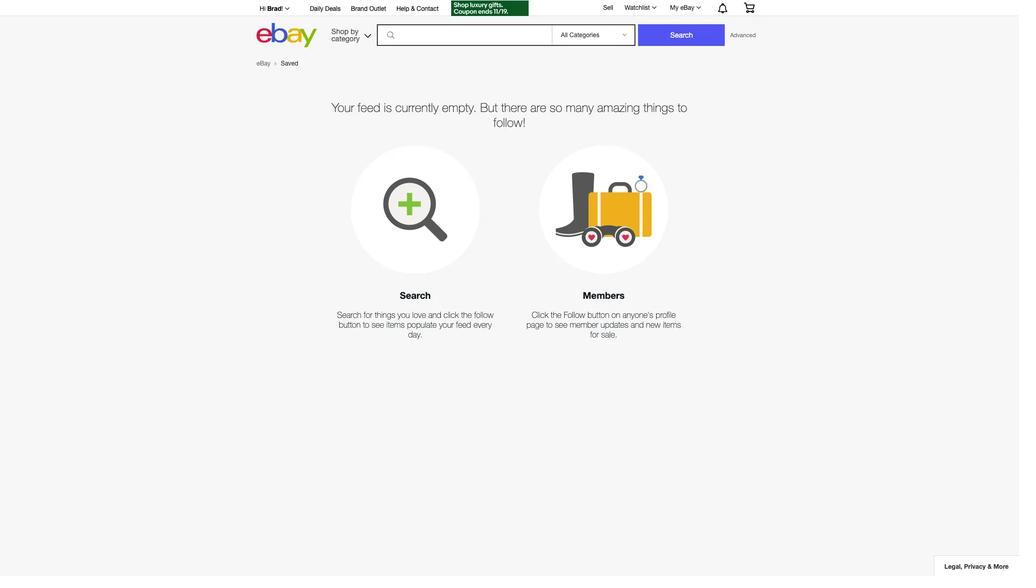 Task type: locate. For each thing, give the bounding box(es) containing it.
1 vertical spatial &
[[988, 563, 992, 571]]

legal, privacy & more button
[[934, 556, 1020, 576]]

day.
[[408, 330, 423, 339]]

your feed is currently empty. but there are so many amazing things to follow!
[[332, 100, 688, 130]]

items down 'profile'
[[663, 320, 681, 329]]

1 horizontal spatial &
[[988, 563, 992, 571]]

for left you
[[364, 310, 373, 320]]

search image
[[387, 32, 395, 39]]

follow
[[474, 310, 494, 320]]

1 vertical spatial and
[[631, 320, 644, 329]]

1 vertical spatial search
[[337, 310, 362, 320]]

the
[[461, 310, 472, 320], [551, 310, 562, 320]]

0 vertical spatial ebay
[[681, 4, 695, 11]]

0 horizontal spatial search
[[337, 310, 362, 320]]

search inside search for things you love and click the follow button to see items populate your feed every day.
[[337, 310, 362, 320]]

1 horizontal spatial the
[[551, 310, 562, 320]]

feed
[[358, 100, 381, 115], [456, 320, 471, 329]]

ebay right my
[[681, 4, 695, 11]]

things
[[644, 100, 674, 115], [375, 310, 395, 320]]

!
[[282, 5, 283, 12]]

see
[[372, 320, 384, 329], [555, 320, 568, 329]]

for inside search for things you love and click the follow button to see items populate your feed every day.
[[364, 310, 373, 320]]

button inside click the follow button on anyone's profile page to see member updates and new items for sale.
[[588, 310, 610, 320]]

see left populate
[[372, 320, 384, 329]]

0 horizontal spatial &
[[411, 5, 415, 12]]

brand
[[351, 5, 368, 12]]

2 the from the left
[[551, 310, 562, 320]]

2 items from the left
[[663, 320, 681, 329]]

1 items from the left
[[387, 320, 405, 329]]

2 horizontal spatial to
[[678, 100, 688, 115]]

see inside search for things you love and click the follow button to see items populate your feed every day.
[[372, 320, 384, 329]]

and inside click the follow button on anyone's profile page to see member updates and new items for sale.
[[631, 320, 644, 329]]

click the follow button on anyone's profile page to see member updates and new items for sale.
[[527, 310, 681, 339]]

watchlist link
[[619, 2, 662, 14]]

0 vertical spatial and
[[429, 310, 442, 320]]

1 see from the left
[[372, 320, 384, 329]]

advanced
[[731, 32, 756, 38]]

and down "anyone's"
[[631, 320, 644, 329]]

search for things you love and click the follow button to see items populate your feed every day.
[[337, 310, 494, 339]]

0 vertical spatial feed
[[358, 100, 381, 115]]

my ebay
[[670, 4, 695, 11]]

0 vertical spatial search
[[400, 290, 431, 301]]

1 horizontal spatial feed
[[456, 320, 471, 329]]

0 horizontal spatial feed
[[358, 100, 381, 115]]

0 vertical spatial things
[[644, 100, 674, 115]]

0 horizontal spatial things
[[375, 310, 395, 320]]

profile
[[656, 310, 676, 320]]

& right help
[[411, 5, 415, 12]]

1 the from the left
[[461, 310, 472, 320]]

1 horizontal spatial ebay
[[681, 4, 695, 11]]

by
[[351, 27, 359, 35]]

ebay link
[[257, 60, 271, 67]]

help & contact link
[[397, 4, 439, 15]]

daily deals link
[[310, 4, 341, 15]]

the inside click the follow button on anyone's profile page to see member updates and new items for sale.
[[551, 310, 562, 320]]

currently
[[396, 100, 439, 115]]

1 vertical spatial for
[[591, 330, 599, 339]]

but
[[480, 100, 498, 115]]

advanced link
[[725, 25, 761, 45]]

1 horizontal spatial for
[[591, 330, 599, 339]]

0 horizontal spatial the
[[461, 310, 472, 320]]

for inside click the follow button on anyone's profile page to see member updates and new items for sale.
[[591, 330, 599, 339]]

0 vertical spatial for
[[364, 310, 373, 320]]

1 horizontal spatial see
[[555, 320, 568, 329]]

0 horizontal spatial button
[[339, 320, 361, 329]]

and
[[429, 310, 442, 320], [631, 320, 644, 329]]

search for search
[[400, 290, 431, 301]]

so
[[550, 100, 563, 115]]

0 vertical spatial button
[[588, 310, 610, 320]]

legal,
[[945, 563, 963, 571]]

& inside button
[[988, 563, 992, 571]]

shop by category
[[332, 27, 360, 43]]

follow!
[[494, 115, 526, 130]]

and inside search for things you love and click the follow button to see items populate your feed every day.
[[429, 310, 442, 320]]

feed down click
[[456, 320, 471, 329]]

1 horizontal spatial things
[[644, 100, 674, 115]]

0 horizontal spatial to
[[363, 320, 370, 329]]

to
[[678, 100, 688, 115], [363, 320, 370, 329], [546, 320, 553, 329]]

1 horizontal spatial search
[[400, 290, 431, 301]]

and up your
[[429, 310, 442, 320]]

2 see from the left
[[555, 320, 568, 329]]

0 horizontal spatial ebay
[[257, 60, 271, 67]]

ebay inside the 'your feed is currently empty. but there are so many amazing things to follow!' 'main content'
[[257, 60, 271, 67]]

is
[[384, 100, 392, 115]]

items down you
[[387, 320, 405, 329]]

1 horizontal spatial to
[[546, 320, 553, 329]]

items
[[387, 320, 405, 329], [663, 320, 681, 329]]

for
[[364, 310, 373, 320], [591, 330, 599, 339]]

1 vertical spatial button
[[339, 320, 361, 329]]

button
[[588, 310, 610, 320], [339, 320, 361, 329]]

see down follow
[[555, 320, 568, 329]]

for down member
[[591, 330, 599, 339]]

category
[[332, 34, 360, 43]]

ebay
[[681, 4, 695, 11], [257, 60, 271, 67]]

ebay left saved
[[257, 60, 271, 67]]

members
[[583, 290, 625, 301]]

shop by category banner
[[254, 0, 763, 50]]

see inside click the follow button on anyone's profile page to see member updates and new items for sale.
[[555, 320, 568, 329]]

0 horizontal spatial and
[[429, 310, 442, 320]]

every
[[474, 320, 492, 329]]

hi
[[260, 5, 266, 12]]

my ebay link
[[665, 2, 706, 14]]

1 vertical spatial ebay
[[257, 60, 271, 67]]

1 vertical spatial things
[[375, 310, 395, 320]]

&
[[411, 5, 415, 12], [988, 563, 992, 571]]

1 horizontal spatial and
[[631, 320, 644, 329]]

& left the more
[[988, 563, 992, 571]]

hi brad !
[[260, 5, 283, 12]]

0 horizontal spatial see
[[372, 320, 384, 329]]

to inside your feed is currently empty. but there are so many amazing things to follow!
[[678, 100, 688, 115]]

0 horizontal spatial items
[[387, 320, 405, 329]]

0 vertical spatial &
[[411, 5, 415, 12]]

sale.
[[602, 330, 618, 339]]

0 horizontal spatial for
[[364, 310, 373, 320]]

the inside search for things you love and click the follow button to see items populate your feed every day.
[[461, 310, 472, 320]]

1 vertical spatial feed
[[456, 320, 471, 329]]

many
[[566, 100, 594, 115]]

None submit
[[639, 24, 725, 46]]

1 horizontal spatial items
[[663, 320, 681, 329]]

things left you
[[375, 310, 395, 320]]

search
[[400, 290, 431, 301], [337, 310, 362, 320]]

none submit inside shop by category banner
[[639, 24, 725, 46]]

feed left the is
[[358, 100, 381, 115]]

daily
[[310, 5, 324, 12]]

things right amazing
[[644, 100, 674, 115]]

on
[[612, 310, 621, 320]]

1 horizontal spatial button
[[588, 310, 610, 320]]

click
[[444, 310, 459, 320]]



Task type: describe. For each thing, give the bounding box(es) containing it.
things inside search for things you love and click the follow button to see items populate your feed every day.
[[375, 310, 395, 320]]

populate
[[407, 320, 437, 329]]

shop by category button
[[327, 23, 373, 45]]

watchlist
[[625, 4, 650, 11]]

daily deals
[[310, 5, 341, 12]]

brad
[[267, 5, 282, 12]]

to inside search for things you love and click the follow button to see items populate your feed every day.
[[363, 320, 370, 329]]

brand outlet link
[[351, 4, 386, 15]]

are
[[531, 100, 547, 115]]

page
[[527, 320, 544, 329]]

you
[[398, 310, 410, 320]]

items inside click the follow button on anyone's profile page to see member updates and new items for sale.
[[663, 320, 681, 329]]

privacy
[[965, 563, 986, 571]]

feed inside your feed is currently empty. but there are so many amazing things to follow!
[[358, 100, 381, 115]]

button inside search for things you love and click the follow button to see items populate your feed every day.
[[339, 320, 361, 329]]

legal, privacy & more
[[945, 563, 1009, 571]]

anyone's
[[623, 310, 654, 320]]

& inside account navigation
[[411, 5, 415, 12]]

new
[[646, 320, 661, 329]]

get the coupon image
[[451, 1, 529, 16]]

shop
[[332, 27, 349, 35]]

saved
[[281, 60, 298, 67]]

amazing
[[598, 100, 640, 115]]

search for search for things you love and click the follow button to see items populate your feed every day.
[[337, 310, 362, 320]]

things inside your feed is currently empty. but there are so many amazing things to follow!
[[644, 100, 674, 115]]

updates
[[601, 320, 629, 329]]

account navigation
[[254, 0, 763, 18]]

follow
[[564, 310, 586, 320]]

empty.
[[442, 100, 477, 115]]

member
[[570, 320, 599, 329]]

love
[[412, 310, 426, 320]]

items inside search for things you love and click the follow button to see items populate your feed every day.
[[387, 320, 405, 329]]

help
[[397, 5, 410, 12]]

brand outlet
[[351, 5, 386, 12]]

more
[[994, 563, 1009, 571]]

help & contact
[[397, 5, 439, 12]]

your feed is currently empty. but there are so many amazing things to follow! main content
[[257, 60, 763, 353]]

sell link
[[599, 4, 618, 11]]

click
[[532, 310, 549, 320]]

sell
[[604, 4, 614, 11]]

to inside click the follow button on anyone's profile page to see member updates and new items for sale.
[[546, 320, 553, 329]]

ebay inside account navigation
[[681, 4, 695, 11]]

feed inside search for things you love and click the follow button to see items populate your feed every day.
[[456, 320, 471, 329]]

my
[[670, 4, 679, 11]]

your
[[439, 320, 454, 329]]

contact
[[417, 5, 439, 12]]

there
[[501, 100, 527, 115]]

deals
[[325, 5, 341, 12]]

your shopping cart image
[[744, 3, 756, 13]]

outlet
[[370, 5, 386, 12]]

your
[[332, 100, 354, 115]]

Search for anything text field
[[379, 25, 550, 45]]



Task type: vqa. For each thing, say whether or not it's contained in the screenshot.
UNICORN
no



